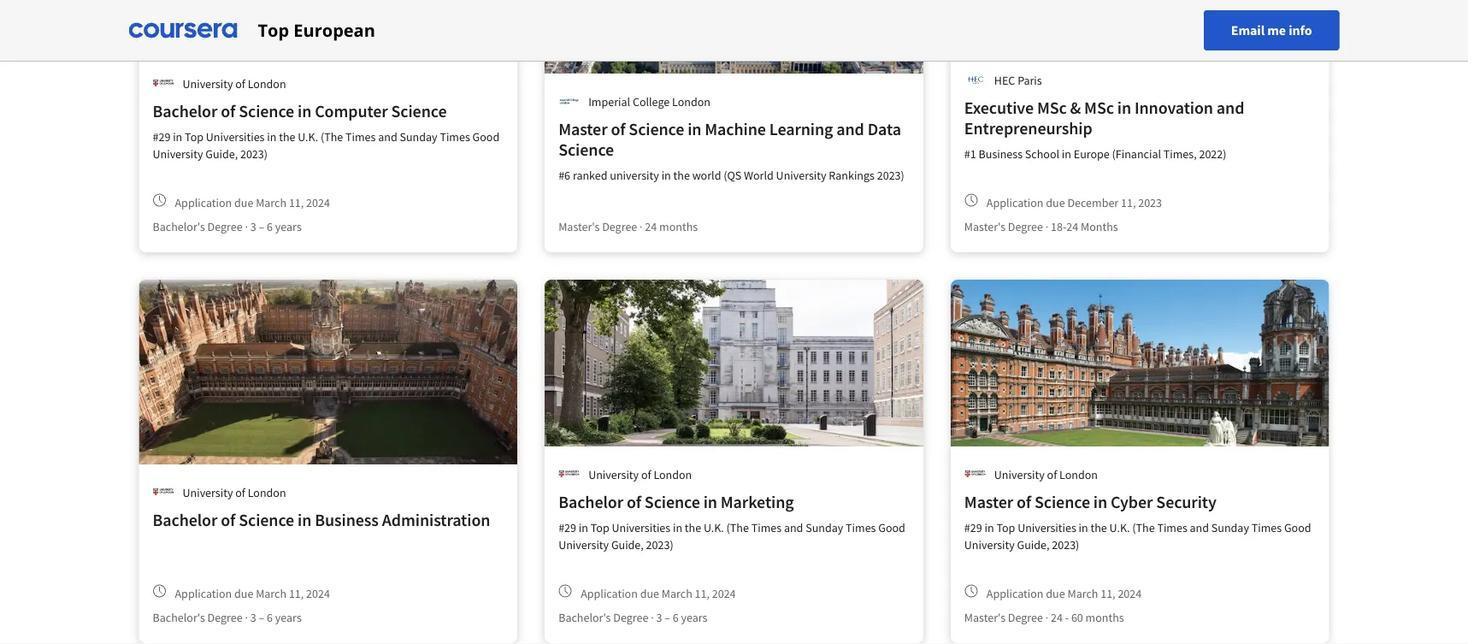 Task type: describe. For each thing, give the bounding box(es) containing it.
60
[[1072, 610, 1084, 625]]

machine
[[705, 118, 766, 140]]

years for science
[[275, 219, 302, 234]]

application for executive msc & msc in innovation and entrepreneurship
[[987, 195, 1044, 210]]

of inside master of science in machine learning and data science #6 ranked university in the world (qs world university rankings 2023)
[[611, 118, 626, 140]]

me
[[1268, 22, 1286, 39]]

ranked
[[573, 168, 608, 183]]

bachelor for bachelor of science in computer science
[[153, 100, 218, 122]]

master of science in cyber security #29 in top universities in the u.k. (the times and sunday times good university guide, 2023)
[[965, 491, 1312, 553]]

application due march 11, 2024 for master of science in cyber security
[[987, 585, 1142, 601]]

university inside "bachelor of science in marketing #29 in top universities in the u.k. (the times and sunday times good university guide, 2023)"
[[559, 537, 609, 553]]

top inside master of science in cyber security #29 in top universities in the u.k. (the times and sunday times good university guide, 2023)
[[997, 520, 1016, 535]]

science for master of science in machine learning and data science #6 ranked university in the world (qs world university rankings 2023)
[[629, 118, 684, 140]]

london for master of science in machine learning and data science
[[672, 94, 711, 109]]

rankings
[[829, 168, 875, 183]]

bachelor's for bachelor of science in marketing
[[559, 610, 611, 625]]

3 for bachelor of science in computer science
[[250, 219, 256, 234]]

&
[[1070, 97, 1081, 118]]

university of london for cyber
[[995, 467, 1098, 482]]

london for bachelor of science in marketing
[[654, 467, 692, 482]]

imperial college london logo image
[[559, 91, 580, 112]]

the inside "bachelor of science in marketing #29 in top universities in the u.k. (the times and sunday times good university guide, 2023)"
[[685, 520, 701, 535]]

3 for bachelor of science in marketing
[[656, 610, 662, 625]]

24 for -
[[1051, 610, 1063, 625]]

application for bachelor of science in computer science
[[175, 195, 232, 210]]

university of london logo image for bachelor of science in business administration
[[153, 482, 174, 503]]

info
[[1289, 22, 1312, 39]]

university
[[610, 168, 659, 183]]

2024 for bachelor of science in marketing
[[712, 585, 736, 601]]

#6
[[559, 168, 571, 183]]

0 vertical spatial months
[[659, 219, 698, 234]]

university inside master of science in machine learning and data science #6 ranked university in the world (qs world university rankings 2023)
[[776, 168, 827, 183]]

good for bachelor of science in computer science
[[473, 129, 500, 145]]

11, for master of science in cyber security
[[1101, 585, 1116, 601]]

business inside executive msc & msc in innovation and entrepreneurship #1 business school in europe (financial times, 2022)
[[979, 146, 1023, 162]]

london for master of science in cyber security
[[1060, 467, 1098, 482]]

2023
[[1139, 195, 1162, 210]]

executive
[[965, 97, 1034, 118]]

european
[[294, 18, 375, 42]]

times,
[[1164, 146, 1197, 162]]

degree for bachelor of science in computer science
[[208, 219, 243, 234]]

sunday for bachelor of science in computer science
[[400, 129, 438, 145]]

bachelor's degree · 3 – 6 years for bachelor of science in marketing
[[559, 610, 708, 625]]

the inside bachelor of science in computer science #29 in top universities in the u.k. (the times and sunday times good university guide, 2023)
[[279, 129, 295, 145]]

application for master of science in cyber security
[[987, 585, 1044, 601]]

top inside bachelor of science in computer science #29 in top universities in the u.k. (the times and sunday times good university guide, 2023)
[[185, 129, 204, 145]]

executive msc & msc in innovation and entrepreneurship #1 business school in europe (financial times, 2022)
[[965, 97, 1245, 162]]

2023) inside bachelor of science in computer science #29 in top universities in the u.k. (the times and sunday times good university guide, 2023)
[[240, 146, 268, 162]]

december
[[1068, 195, 1119, 210]]

master's down ranked
[[559, 219, 600, 234]]

2023) inside master of science in cyber security #29 in top universities in the u.k. (the times and sunday times good university guide, 2023)
[[1052, 537, 1080, 553]]

universities for master
[[1018, 520, 1077, 535]]

#29 for bachelor of science in computer science
[[153, 129, 171, 145]]

due for bachelor of science in computer science
[[234, 195, 253, 210]]

master of science in machine learning and data science #6 ranked university in the world (qs world university rankings 2023)
[[559, 118, 905, 183]]

world
[[692, 168, 721, 183]]

– for bachelor of science in marketing
[[665, 610, 670, 625]]

master's for master of science in cyber security
[[965, 610, 1006, 625]]

entrepreneurship
[[965, 118, 1093, 139]]

of inside bachelor of science in computer science #29 in top universities in the u.k. (the times and sunday times good university guide, 2023)
[[221, 100, 235, 122]]

(the for bachelor
[[321, 129, 343, 145]]

university of london logo image for bachelor of science in marketing
[[559, 464, 580, 485]]

bachelor of science in computer science #29 in top universities in the u.k. (the times and sunday times good university guide, 2023)
[[153, 100, 500, 162]]

bachelor's degree · 3 – 6 years for bachelor of science in computer science
[[153, 219, 302, 234]]

good inside "bachelor of science in marketing #29 in top universities in the u.k. (the times and sunday times good university guide, 2023)"
[[879, 520, 906, 535]]

11, for executive msc & msc in innovation and entrepreneurship
[[1121, 195, 1136, 210]]

application due march 11, 2024 for bachelor of science in marketing
[[581, 585, 736, 601]]

top european
[[258, 18, 375, 42]]

application due march 11, 2024 for bachelor of science in computer science
[[175, 195, 330, 210]]

and inside "bachelor of science in marketing #29 in top universities in the u.k. (the times and sunday times good university guide, 2023)"
[[784, 520, 803, 535]]

march for bachelor of science in marketing
[[662, 585, 693, 601]]

london for bachelor of science in business administration
[[248, 485, 286, 500]]

coursera image
[[129, 17, 237, 44]]

science for bachelor of science in business administration
[[239, 509, 294, 531]]

2023) inside "bachelor of science in marketing #29 in top universities in the u.k. (the times and sunday times good university guide, 2023)"
[[646, 537, 674, 553]]

degree for bachelor of science in marketing
[[613, 610, 649, 625]]

university of london logo image for master of science in cyber security
[[965, 464, 986, 485]]

bachelor of science in business administration
[[153, 509, 490, 531]]

the inside master of science in cyber security #29 in top universities in the u.k. (the times and sunday times good university guide, 2023)
[[1091, 520, 1107, 535]]

university of london logo image for bachelor of science in computer science
[[153, 73, 174, 94]]

paris
[[1018, 72, 1042, 88]]

world
[[744, 168, 774, 183]]

#29 inside "bachelor of science in marketing #29 in top universities in the u.k. (the times and sunday times good university guide, 2023)"
[[559, 520, 577, 535]]

guide, for master
[[1017, 537, 1050, 553]]

· for bachelor of science in computer science
[[245, 219, 248, 234]]

months
[[1081, 219, 1118, 234]]

2024 for master of science in cyber security
[[1118, 585, 1142, 601]]

innovation
[[1135, 97, 1214, 118]]

science for master of science in cyber security #29 in top universities in the u.k. (the times and sunday times good university guide, 2023)
[[1035, 491, 1090, 513]]

application due december 11, 2023
[[987, 195, 1162, 210]]



Task type: locate. For each thing, give the bounding box(es) containing it.
in
[[1118, 97, 1132, 118], [298, 100, 312, 122], [688, 118, 702, 140], [173, 129, 182, 145], [267, 129, 277, 145], [1062, 146, 1072, 162], [662, 168, 671, 183], [704, 491, 718, 513], [1094, 491, 1108, 513], [298, 509, 312, 531], [579, 520, 588, 535], [673, 520, 683, 535], [985, 520, 994, 535], [1079, 520, 1089, 535]]

university of london for computer
[[183, 76, 286, 91]]

top inside "bachelor of science in marketing #29 in top universities in the u.k. (the times and sunday times good university guide, 2023)"
[[591, 520, 610, 535]]

(the inside master of science in cyber security #29 in top universities in the u.k. (the times and sunday times good university guide, 2023)
[[1133, 520, 1155, 535]]

bachelor's for bachelor of science in computer science
[[153, 219, 205, 234]]

1 horizontal spatial guide,
[[611, 537, 644, 553]]

0 vertical spatial master
[[559, 118, 608, 140]]

2024 down "bachelor of science in marketing #29 in top universities in the u.k. (the times and sunday times good university guide, 2023)"
[[712, 585, 736, 601]]

the inside master of science in machine learning and data science #6 ranked university in the world (qs world university rankings 2023)
[[674, 168, 690, 183]]

u.k. for bachelor
[[298, 129, 318, 145]]

security
[[1157, 491, 1217, 513]]

#29 inside bachelor of science in computer science #29 in top universities in the u.k. (the times and sunday times good university guide, 2023)
[[153, 129, 171, 145]]

(the inside "bachelor of science in marketing #29 in top universities in the u.k. (the times and sunday times good university guide, 2023)"
[[727, 520, 749, 535]]

and up 2022)
[[1217, 97, 1245, 118]]

11, left 2023 in the right of the page
[[1121, 195, 1136, 210]]

master
[[559, 118, 608, 140], [965, 491, 1014, 513]]

london up "bachelor of science in marketing #29 in top universities in the u.k. (the times and sunday times good university guide, 2023)"
[[654, 467, 692, 482]]

2 horizontal spatial #29
[[965, 520, 982, 535]]

due for bachelor of science in marketing
[[640, 585, 659, 601]]

months down world at the top of page
[[659, 219, 698, 234]]

college
[[633, 94, 670, 109]]

cyber
[[1111, 491, 1153, 513]]

0 horizontal spatial good
[[473, 129, 500, 145]]

london up bachelor of science in business administration
[[248, 485, 286, 500]]

administration
[[382, 509, 490, 531]]

bachelor of science in marketing #29 in top universities in the u.k. (the times and sunday times good university guide, 2023)
[[559, 491, 906, 553]]

application
[[175, 195, 232, 210], [987, 195, 1044, 210], [175, 585, 232, 601], [581, 585, 638, 601], [987, 585, 1044, 601]]

(the down computer on the left top of page
[[321, 129, 343, 145]]

11, for bachelor of science in marketing
[[695, 585, 710, 601]]

– for bachelor of science in computer science
[[259, 219, 265, 234]]

2024 down bachelor of science in business administration
[[306, 585, 330, 601]]

good for master of science in cyber security
[[1285, 520, 1312, 535]]

bachelor's
[[153, 219, 205, 234], [153, 610, 205, 625], [559, 610, 611, 625]]

marketing
[[721, 491, 794, 513]]

london
[[248, 76, 286, 91], [672, 94, 711, 109], [654, 467, 692, 482], [1060, 467, 1098, 482], [248, 485, 286, 500]]

master's degree · 18-24 months
[[965, 219, 1118, 234]]

sunday inside bachelor of science in computer science #29 in top universities in the u.k. (the times and sunday times good university guide, 2023)
[[400, 129, 438, 145]]

· for bachelor of science in marketing
[[651, 610, 654, 625]]

good inside master of science in cyber security #29 in top universities in the u.k. (the times and sunday times good university guide, 2023)
[[1285, 520, 1312, 535]]

0 horizontal spatial u.k.
[[298, 129, 318, 145]]

degree for master of science in cyber security
[[1008, 610, 1043, 625]]

3
[[250, 219, 256, 234], [250, 610, 256, 625], [656, 610, 662, 625]]

sunday inside master of science in cyber security #29 in top universities in the u.k. (the times and sunday times good university guide, 2023)
[[1212, 520, 1250, 535]]

(the down the cyber
[[1133, 520, 1155, 535]]

0 horizontal spatial months
[[659, 219, 698, 234]]

hec paris
[[995, 72, 1042, 88]]

18-
[[1051, 219, 1067, 234]]

guide, inside master of science in cyber security #29 in top universities in the u.k. (the times and sunday times good university guide, 2023)
[[1017, 537, 1050, 553]]

university of london
[[183, 76, 286, 91], [589, 467, 692, 482], [995, 467, 1098, 482], [183, 485, 286, 500]]

march for master of science in cyber security
[[1068, 585, 1099, 601]]

and inside bachelor of science in computer science #29 in top universities in the u.k. (the times and sunday times good university guide, 2023)
[[378, 129, 397, 145]]

due
[[234, 195, 253, 210], [1046, 195, 1065, 210], [234, 585, 253, 601], [640, 585, 659, 601], [1046, 585, 1065, 601]]

(the
[[321, 129, 343, 145], [727, 520, 749, 535], [1133, 520, 1155, 535]]

and down computer on the left top of page
[[378, 129, 397, 145]]

top
[[258, 18, 289, 42], [185, 129, 204, 145], [591, 520, 610, 535], [997, 520, 1016, 535]]

email me info
[[1231, 22, 1312, 39]]

#29 inside master of science in cyber security #29 in top universities in the u.k. (the times and sunday times good university guide, 2023)
[[965, 520, 982, 535]]

master's left 18-
[[965, 219, 1006, 234]]

-
[[1065, 610, 1069, 625]]

2023) inside master of science in machine learning and data science #6 ranked university in the world (qs world university rankings 2023)
[[877, 168, 905, 183]]

learning
[[770, 118, 833, 140]]

11, for bachelor of science in computer science
[[289, 195, 304, 210]]

1 horizontal spatial business
[[979, 146, 1023, 162]]

2 horizontal spatial universities
[[1018, 520, 1077, 535]]

data
[[868, 118, 901, 140]]

due for executive msc & msc in innovation and entrepreneurship
[[1046, 195, 1065, 210]]

march for bachelor of science in computer science
[[256, 195, 287, 210]]

university inside bachelor of science in computer science #29 in top universities in the u.k. (the times and sunday times good university guide, 2023)
[[153, 146, 203, 162]]

university of london for marketing
[[589, 467, 692, 482]]

hec paris logo image
[[965, 69, 986, 91]]

bachelor for bachelor of science in marketing
[[559, 491, 624, 513]]

1 msc from the left
[[1037, 97, 1067, 118]]

1 horizontal spatial master
[[965, 491, 1014, 513]]

0 horizontal spatial (the
[[321, 129, 343, 145]]

bachelor inside bachelor of science in computer science #29 in top universities in the u.k. (the times and sunday times good university guide, 2023)
[[153, 100, 218, 122]]

bachelor
[[153, 100, 218, 122], [559, 491, 624, 513], [153, 509, 218, 531]]

master's degree · 24 months
[[559, 219, 698, 234]]

· for executive msc & msc in innovation and entrepreneurship
[[1046, 219, 1049, 234]]

24 for months
[[645, 219, 657, 234]]

the
[[279, 129, 295, 145], [674, 168, 690, 183], [685, 520, 701, 535], [1091, 520, 1107, 535]]

of inside master of science in cyber security #29 in top universities in the u.k. (the times and sunday times good university guide, 2023)
[[1017, 491, 1032, 513]]

universities inside "bachelor of science in marketing #29 in top universities in the u.k. (the times and sunday times good university guide, 2023)"
[[612, 520, 671, 535]]

1 horizontal spatial good
[[879, 520, 906, 535]]

imperial college london
[[589, 94, 711, 109]]

london up master of science in cyber security #29 in top universities in the u.k. (the times and sunday times good university guide, 2023)
[[1060, 467, 1098, 482]]

0 horizontal spatial guide,
[[205, 146, 238, 162]]

universities inside master of science in cyber security #29 in top universities in the u.k. (the times and sunday times good university guide, 2023)
[[1018, 520, 1077, 535]]

24
[[645, 219, 657, 234], [1067, 219, 1079, 234], [1051, 610, 1063, 625]]

hec
[[995, 72, 1016, 88]]

24 down university
[[645, 219, 657, 234]]

school
[[1025, 146, 1060, 162]]

bachelor's degree · 3 – 6 years
[[153, 219, 302, 234], [153, 610, 302, 625], [559, 610, 708, 625]]

·
[[245, 219, 248, 234], [640, 219, 643, 234], [1046, 219, 1049, 234], [245, 610, 248, 625], [651, 610, 654, 625], [1046, 610, 1049, 625]]

and inside master of science in machine learning and data science #6 ranked university in the world (qs world university rankings 2023)
[[837, 118, 865, 140]]

march
[[256, 195, 287, 210], [256, 585, 287, 601], [662, 585, 693, 601], [1068, 585, 1099, 601]]

2024
[[306, 195, 330, 210], [306, 585, 330, 601], [712, 585, 736, 601], [1118, 585, 1142, 601]]

london down top european
[[248, 76, 286, 91]]

11,
[[289, 195, 304, 210], [1121, 195, 1136, 210], [289, 585, 304, 601], [695, 585, 710, 601], [1101, 585, 1116, 601]]

u.k. down marketing
[[704, 520, 724, 535]]

1 horizontal spatial u.k.
[[704, 520, 724, 535]]

6 for science
[[267, 219, 273, 234]]

bachelor inside "bachelor of science in marketing #29 in top universities in the u.k. (the times and sunday times good university guide, 2023)"
[[559, 491, 624, 513]]

2 horizontal spatial sunday
[[1212, 520, 1250, 535]]

2024 for bachelor of science in computer science
[[306, 195, 330, 210]]

#29
[[153, 129, 171, 145], [559, 520, 577, 535], [965, 520, 982, 535]]

0 horizontal spatial master
[[559, 118, 608, 140]]

2 horizontal spatial 24
[[1067, 219, 1079, 234]]

guide, inside "bachelor of science in marketing #29 in top universities in the u.k. (the times and sunday times good university guide, 2023)"
[[611, 537, 644, 553]]

of inside "bachelor of science in marketing #29 in top universities in the u.k. (the times and sunday times good university guide, 2023)"
[[627, 491, 641, 513]]

science inside "bachelor of science in marketing #29 in top universities in the u.k. (the times and sunday times good university guide, 2023)"
[[645, 491, 700, 513]]

1 horizontal spatial #29
[[559, 520, 577, 535]]

universities inside bachelor of science in computer science #29 in top universities in the u.k. (the times and sunday times good university guide, 2023)
[[206, 129, 265, 145]]

science
[[239, 100, 294, 122], [391, 100, 447, 122], [629, 118, 684, 140], [559, 139, 614, 160], [645, 491, 700, 513], [1035, 491, 1090, 513], [239, 509, 294, 531]]

u.k. for master
[[1110, 520, 1130, 535]]

application for bachelor of science in marketing
[[581, 585, 638, 601]]

6 for #29
[[673, 610, 679, 625]]

and down security
[[1190, 520, 1209, 535]]

1 horizontal spatial months
[[1086, 610, 1124, 625]]

–
[[259, 219, 265, 234], [259, 610, 265, 625], [665, 610, 670, 625]]

2024 down bachelor of science in computer science #29 in top universities in the u.k. (the times and sunday times good university guide, 2023)
[[306, 195, 330, 210]]

1 horizontal spatial universities
[[612, 520, 671, 535]]

guide, for bachelor
[[205, 146, 238, 162]]

due for master of science in cyber security
[[1046, 585, 1065, 601]]

guide, inside bachelor of science in computer science #29 in top universities in the u.k. (the times and sunday times good university guide, 2023)
[[205, 146, 238, 162]]

master inside master of science in cyber security #29 in top universities in the u.k. (the times and sunday times good university guide, 2023)
[[965, 491, 1014, 513]]

business
[[979, 146, 1023, 162], [315, 509, 379, 531]]

24 down application due december 11, 2023
[[1067, 219, 1079, 234]]

1 horizontal spatial msc
[[1085, 97, 1114, 118]]

11, down bachelor of science in business administration
[[289, 585, 304, 601]]

11, up master's degree · 24 - 60 months
[[1101, 585, 1116, 601]]

0 horizontal spatial 24
[[645, 219, 657, 234]]

of
[[235, 76, 245, 91], [221, 100, 235, 122], [611, 118, 626, 140], [641, 467, 651, 482], [1047, 467, 1057, 482], [235, 485, 245, 500], [627, 491, 641, 513], [1017, 491, 1032, 513], [221, 509, 235, 531]]

u.k. down computer on the left top of page
[[298, 129, 318, 145]]

1 horizontal spatial (the
[[727, 520, 749, 535]]

6
[[267, 219, 273, 234], [267, 610, 273, 625], [673, 610, 679, 625]]

master's left -
[[965, 610, 1006, 625]]

1 vertical spatial master
[[965, 491, 1014, 513]]

master for top
[[965, 491, 1014, 513]]

(qs
[[724, 168, 742, 183]]

#29 for master of science in cyber security
[[965, 520, 982, 535]]

msc
[[1037, 97, 1067, 118], [1085, 97, 1114, 118]]

months
[[659, 219, 698, 234], [1086, 610, 1124, 625]]

master's for executive msc & msc in innovation and entrepreneurship
[[965, 219, 1006, 234]]

london for bachelor of science in computer science
[[248, 76, 286, 91]]

imperial
[[589, 94, 630, 109]]

degree for executive msc & msc in innovation and entrepreneurship
[[1008, 219, 1043, 234]]

msc left &
[[1037, 97, 1067, 118]]

science inside master of science in cyber security #29 in top universities in the u.k. (the times and sunday times good university guide, 2023)
[[1035, 491, 1090, 513]]

university of london logo image
[[153, 73, 174, 94], [559, 464, 580, 485], [965, 464, 986, 485], [153, 482, 174, 503]]

guide,
[[205, 146, 238, 162], [611, 537, 644, 553], [1017, 537, 1050, 553]]

· for master of science in cyber security
[[1046, 610, 1049, 625]]

and inside executive msc & msc in innovation and entrepreneurship #1 business school in europe (financial times, 2022)
[[1217, 97, 1245, 118]]

u.k.
[[298, 129, 318, 145], [704, 520, 724, 535], [1110, 520, 1130, 535]]

0 horizontal spatial universities
[[206, 129, 265, 145]]

1 horizontal spatial sunday
[[806, 520, 844, 535]]

msc right &
[[1085, 97, 1114, 118]]

#1
[[965, 146, 977, 162]]

computer
[[315, 100, 388, 122]]

11, down bachelor of science in computer science #29 in top universities in the u.k. (the times and sunday times good university guide, 2023)
[[289, 195, 304, 210]]

u.k. down the cyber
[[1110, 520, 1130, 535]]

2022)
[[1200, 146, 1227, 162]]

0 horizontal spatial sunday
[[400, 129, 438, 145]]

university
[[183, 76, 233, 91], [153, 146, 203, 162], [776, 168, 827, 183], [589, 467, 639, 482], [995, 467, 1045, 482], [183, 485, 233, 500], [559, 537, 609, 553], [965, 537, 1015, 553]]

master's
[[559, 219, 600, 234], [965, 219, 1006, 234], [965, 610, 1006, 625]]

months right "60"
[[1086, 610, 1124, 625]]

sunday inside "bachelor of science in marketing #29 in top universities in the u.k. (the times and sunday times good university guide, 2023)"
[[806, 520, 844, 535]]

good inside bachelor of science in computer science #29 in top universities in the u.k. (the times and sunday times good university guide, 2023)
[[473, 129, 500, 145]]

0 vertical spatial business
[[979, 146, 1023, 162]]

(the inside bachelor of science in computer science #29 in top universities in the u.k. (the times and sunday times good university guide, 2023)
[[321, 129, 343, 145]]

1 horizontal spatial 24
[[1051, 610, 1063, 625]]

times
[[346, 129, 376, 145], [440, 129, 470, 145], [752, 520, 782, 535], [846, 520, 876, 535], [1158, 520, 1188, 535], [1252, 520, 1282, 535]]

(the for master
[[1133, 520, 1155, 535]]

11, down "bachelor of science in marketing #29 in top universities in the u.k. (the times and sunday times good university guide, 2023)"
[[695, 585, 710, 601]]

and
[[1217, 97, 1245, 118], [837, 118, 865, 140], [378, 129, 397, 145], [784, 520, 803, 535], [1190, 520, 1209, 535]]

2023)
[[240, 146, 268, 162], [877, 168, 905, 183], [646, 537, 674, 553], [1052, 537, 1080, 553]]

0 horizontal spatial msc
[[1037, 97, 1067, 118]]

application due march 11, 2024
[[175, 195, 330, 210], [175, 585, 330, 601], [581, 585, 736, 601], [987, 585, 1142, 601]]

years for #29
[[681, 610, 708, 625]]

universities
[[206, 129, 265, 145], [612, 520, 671, 535], [1018, 520, 1077, 535]]

universities for bachelor
[[206, 129, 265, 145]]

good
[[473, 129, 500, 145], [879, 520, 906, 535], [1285, 520, 1312, 535]]

u.k. inside bachelor of science in computer science #29 in top universities in the u.k. (the times and sunday times good university guide, 2023)
[[298, 129, 318, 145]]

0 horizontal spatial #29
[[153, 129, 171, 145]]

u.k. inside master of science in cyber security #29 in top universities in the u.k. (the times and sunday times good university guide, 2023)
[[1110, 520, 1130, 535]]

university inside master of science in cyber security #29 in top universities in the u.k. (the times and sunday times good university guide, 2023)
[[965, 537, 1015, 553]]

(the down marketing
[[727, 520, 749, 535]]

email me info button
[[1204, 10, 1340, 50]]

2024 down master of science in cyber security #29 in top universities in the u.k. (the times and sunday times good university guide, 2023)
[[1118, 585, 1142, 601]]

sunday for master of science in cyber security
[[1212, 520, 1250, 535]]

u.k. inside "bachelor of science in marketing #29 in top universities in the u.k. (the times and sunday times good university guide, 2023)"
[[704, 520, 724, 535]]

2 horizontal spatial guide,
[[1017, 537, 1050, 553]]

0 horizontal spatial business
[[315, 509, 379, 531]]

email
[[1231, 22, 1265, 39]]

and inside master of science in cyber security #29 in top universities in the u.k. (the times and sunday times good university guide, 2023)
[[1190, 520, 1209, 535]]

sunday
[[400, 129, 438, 145], [806, 520, 844, 535], [1212, 520, 1250, 535]]

years
[[275, 219, 302, 234], [275, 610, 302, 625], [681, 610, 708, 625]]

europe
[[1074, 146, 1110, 162]]

master for science
[[559, 118, 608, 140]]

2 msc from the left
[[1085, 97, 1114, 118]]

london right college
[[672, 94, 711, 109]]

2 horizontal spatial good
[[1285, 520, 1312, 535]]

master's degree · 24 - 60 months
[[965, 610, 1124, 625]]

science for bachelor of science in marketing #29 in top universities in the u.k. (the times and sunday times good university guide, 2023)
[[645, 491, 700, 513]]

and down marketing
[[784, 520, 803, 535]]

1 vertical spatial months
[[1086, 610, 1124, 625]]

24 left -
[[1051, 610, 1063, 625]]

1 vertical spatial business
[[315, 509, 379, 531]]

(financial
[[1112, 146, 1162, 162]]

science for bachelor of science in computer science #29 in top universities in the u.k. (the times and sunday times good university guide, 2023)
[[239, 100, 294, 122]]

master inside master of science in machine learning and data science #6 ranked university in the world (qs world university rankings 2023)
[[559, 118, 608, 140]]

and left data
[[837, 118, 865, 140]]

2 horizontal spatial u.k.
[[1110, 520, 1130, 535]]

2 horizontal spatial (the
[[1133, 520, 1155, 535]]

degree
[[208, 219, 243, 234], [602, 219, 637, 234], [1008, 219, 1043, 234], [208, 610, 243, 625], [613, 610, 649, 625], [1008, 610, 1043, 625]]



Task type: vqa. For each thing, say whether or not it's contained in the screenshot.
1st earn from left
no



